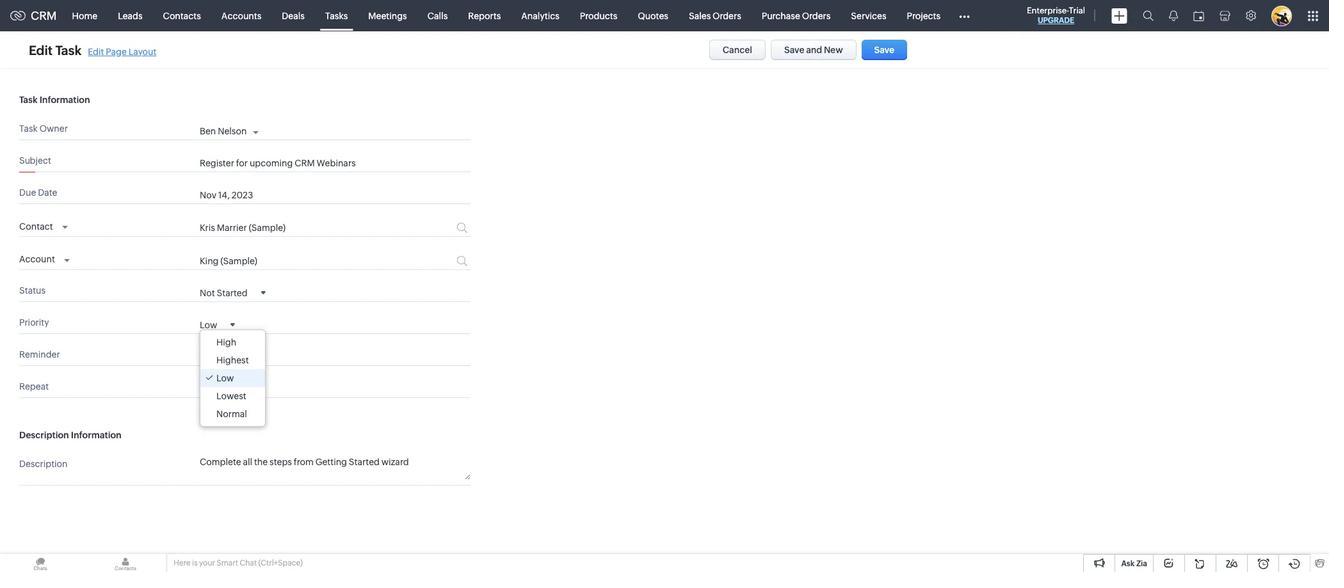 Task type: describe. For each thing, give the bounding box(es) containing it.
status
[[19, 285, 46, 296]]

description information
[[19, 430, 121, 440]]

description for description information
[[19, 430, 69, 440]]

orders for sales orders
[[713, 11, 742, 21]]

not started
[[200, 288, 248, 298]]

chat
[[240, 559, 257, 568]]

upgrade
[[1038, 16, 1075, 25]]

smart
[[217, 559, 238, 568]]

started
[[217, 288, 248, 298]]

ask zia
[[1122, 560, 1148, 569]]

not
[[200, 288, 215, 298]]

nelson
[[218, 126, 247, 136]]

Account field
[[19, 251, 70, 266]]

here is your smart chat (ctrl+space)
[[174, 559, 303, 568]]

owner
[[39, 124, 68, 134]]

Complete all the steps from Getting Started wizard text field
[[200, 456, 471, 480]]

leads
[[118, 11, 143, 21]]

signals image
[[1170, 10, 1179, 21]]

account
[[19, 254, 55, 265]]

deals
[[282, 11, 305, 21]]

contacts link
[[153, 0, 211, 31]]

home
[[72, 11, 97, 21]]

Contact field
[[19, 218, 68, 233]]

edit inside edit task edit page layout
[[88, 46, 104, 57]]

zia
[[1137, 560, 1148, 569]]

contact
[[19, 221, 53, 232]]

low inside tree
[[216, 373, 234, 383]]

meetings link
[[358, 0, 417, 31]]

products
[[580, 11, 618, 21]]

search element
[[1136, 0, 1162, 31]]

here
[[174, 559, 191, 568]]

ben nelson
[[200, 126, 247, 136]]

lowest
[[216, 391, 246, 401]]

enterprise-
[[1027, 6, 1069, 15]]

sales orders link
[[679, 0, 752, 31]]

trial
[[1069, 6, 1086, 15]]

orders for purchase orders
[[802, 11, 831, 21]]

is
[[192, 559, 198, 568]]

normal
[[216, 409, 247, 419]]

your
[[199, 559, 215, 568]]

crm link
[[10, 9, 57, 22]]

task information
[[19, 95, 90, 105]]

Other Modules field
[[951, 5, 979, 26]]

priority
[[19, 318, 49, 328]]

0 vertical spatial task
[[55, 43, 82, 57]]

tree containing high
[[200, 330, 265, 426]]

enterprise-trial upgrade
[[1027, 6, 1086, 25]]

accounts link
[[211, 0, 272, 31]]

contacts image
[[85, 555, 166, 573]]

due
[[19, 188, 36, 198]]

(ctrl+space)
[[258, 559, 303, 568]]

Not Started field
[[200, 287, 266, 298]]

meetings
[[369, 11, 407, 21]]



Task type: vqa. For each thing, say whether or not it's contained in the screenshot.
the Home LINK
yes



Task type: locate. For each thing, give the bounding box(es) containing it.
leads link
[[108, 0, 153, 31]]

ask
[[1122, 560, 1135, 569]]

ben
[[200, 126, 216, 136]]

purchase orders link
[[752, 0, 841, 31]]

date
[[38, 188, 57, 198]]

orders right purchase
[[802, 11, 831, 21]]

sales orders
[[689, 11, 742, 21]]

0 vertical spatial information
[[39, 95, 90, 105]]

analytics link
[[511, 0, 570, 31]]

2 description from the top
[[19, 459, 68, 469]]

information
[[39, 95, 90, 105], [71, 430, 121, 440]]

task down home at the left
[[55, 43, 82, 57]]

0 horizontal spatial edit
[[29, 43, 53, 57]]

2 vertical spatial task
[[19, 124, 38, 134]]

low inside field
[[200, 320, 217, 330]]

deals link
[[272, 0, 315, 31]]

chats image
[[0, 555, 81, 573]]

purchase
[[762, 11, 801, 21]]

products link
[[570, 0, 628, 31]]

1 horizontal spatial orders
[[802, 11, 831, 21]]

information for description information
[[71, 430, 121, 440]]

1 vertical spatial task
[[19, 95, 38, 105]]

task left the owner
[[19, 124, 38, 134]]

calls link
[[417, 0, 458, 31]]

low up high
[[200, 320, 217, 330]]

home link
[[62, 0, 108, 31]]

task for task owner
[[19, 124, 38, 134]]

search image
[[1143, 10, 1154, 21]]

projects link
[[897, 0, 951, 31]]

orders
[[713, 11, 742, 21], [802, 11, 831, 21]]

quotes link
[[628, 0, 679, 31]]

signals element
[[1162, 0, 1186, 31]]

create menu image
[[1112, 8, 1128, 23]]

None text field
[[200, 223, 408, 233]]

1 description from the top
[[19, 430, 69, 440]]

1 vertical spatial information
[[71, 430, 121, 440]]

calls
[[428, 11, 448, 21]]

edit
[[29, 43, 53, 57], [88, 46, 104, 57]]

page
[[106, 46, 127, 57]]

task for task information
[[19, 95, 38, 105]]

accounts
[[222, 11, 262, 21]]

None button
[[710, 40, 766, 60], [771, 40, 857, 60], [862, 40, 908, 60], [710, 40, 766, 60], [771, 40, 857, 60], [862, 40, 908, 60]]

edit left page at top left
[[88, 46, 104, 57]]

low
[[200, 320, 217, 330], [216, 373, 234, 383]]

repeat
[[19, 382, 49, 392]]

services
[[851, 11, 887, 21]]

subject
[[19, 156, 51, 166]]

task up task owner
[[19, 95, 38, 105]]

0 vertical spatial low
[[200, 320, 217, 330]]

projects
[[907, 11, 941, 21]]

1 horizontal spatial edit
[[88, 46, 104, 57]]

tree
[[200, 330, 265, 426]]

high
[[216, 337, 236, 348]]

tasks
[[325, 11, 348, 21]]

Low field
[[200, 319, 235, 330]]

description down repeat
[[19, 430, 69, 440]]

orders right sales
[[713, 11, 742, 21]]

reports
[[468, 11, 501, 21]]

highest
[[216, 355, 249, 366]]

0 vertical spatial description
[[19, 430, 69, 440]]

task owner
[[19, 124, 68, 134]]

information for task information
[[39, 95, 90, 105]]

due date
[[19, 188, 57, 198]]

edit down crm
[[29, 43, 53, 57]]

sales
[[689, 11, 711, 21]]

crm
[[31, 9, 57, 22]]

tasks link
[[315, 0, 358, 31]]

quotes
[[638, 11, 669, 21]]

create menu element
[[1104, 0, 1136, 31]]

None text field
[[200, 158, 471, 168], [200, 256, 408, 266], [200, 158, 471, 168], [200, 256, 408, 266]]

description down "description information"
[[19, 459, 68, 469]]

reminder
[[19, 350, 60, 360]]

description
[[19, 430, 69, 440], [19, 459, 68, 469]]

1 vertical spatial description
[[19, 459, 68, 469]]

contacts
[[163, 11, 201, 21]]

task
[[55, 43, 82, 57], [19, 95, 38, 105], [19, 124, 38, 134]]

mmm d, yyyy text field
[[200, 190, 430, 200]]

edit task edit page layout
[[29, 43, 157, 57]]

1 orders from the left
[[713, 11, 742, 21]]

purchase orders
[[762, 11, 831, 21]]

services link
[[841, 0, 897, 31]]

profile image
[[1272, 5, 1293, 26]]

layout
[[129, 46, 157, 57]]

1 vertical spatial low
[[216, 373, 234, 383]]

edit page layout link
[[88, 46, 157, 57]]

low up "lowest"
[[216, 373, 234, 383]]

0 horizontal spatial orders
[[713, 11, 742, 21]]

analytics
[[522, 11, 560, 21]]

calendar image
[[1194, 11, 1205, 21]]

description for description
[[19, 459, 68, 469]]

reports link
[[458, 0, 511, 31]]

profile element
[[1264, 0, 1300, 31]]

2 orders from the left
[[802, 11, 831, 21]]



